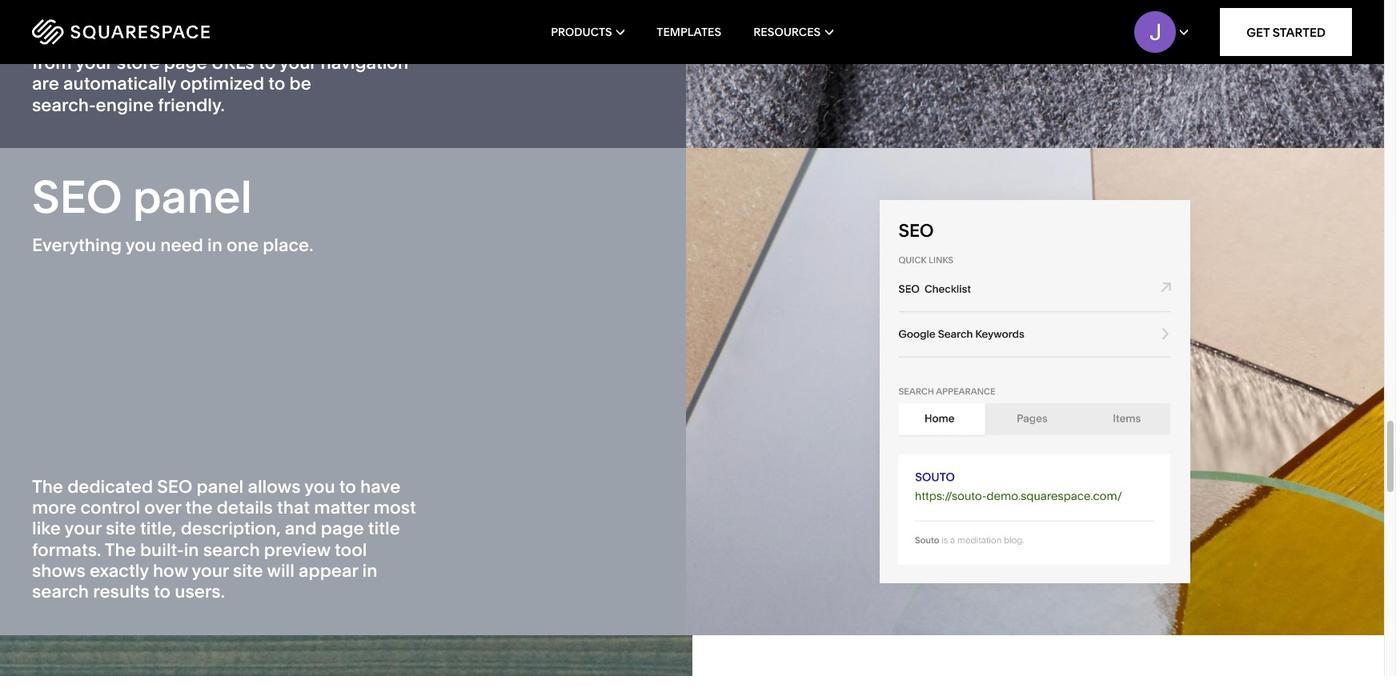 Task type: locate. For each thing, give the bounding box(es) containing it.
and up will
[[285, 518, 317, 540]]

everything
[[318, 31, 408, 53], [32, 235, 122, 256]]

panel
[[133, 170, 252, 224], [197, 476, 244, 498]]

templates link
[[657, 0, 722, 64]]

your right find
[[193, 31, 230, 53]]

1 horizontal spatial site
[[233, 561, 263, 582]]

title,
[[140, 518, 177, 540]]

0 horizontal spatial page
[[164, 52, 207, 74]]

panel up "description,"
[[197, 476, 244, 498]]

seo inside the dedicated seo panel allows you to have more control over the details that matter most like your site title, description, and page title formats. the built-in search preview tool shows exactly how your site will appear in search results to users.
[[157, 476, 193, 498]]

site translation extension ui image
[[0, 636, 692, 677]]

0 horizontal spatial you
[[126, 235, 156, 256]]

brand
[[302, 10, 352, 31]]

that
[[277, 497, 310, 519]]

formats.
[[32, 540, 101, 561]]

0 horizontal spatial in
[[184, 540, 199, 561]]

1 vertical spatial you
[[304, 476, 335, 498]]

1 vertical spatial seo
[[157, 476, 193, 498]]

1 vertical spatial the
[[185, 497, 213, 519]]

squarespace logo image
[[32, 19, 210, 45]]

in left one
[[207, 235, 223, 256]]

to
[[32, 10, 49, 31], [259, 52, 276, 74], [268, 73, 285, 95], [339, 476, 356, 498], [154, 582, 171, 603]]

are
[[285, 0, 312, 10], [32, 73, 59, 95]]

stores
[[229, 0, 281, 10]]

seo
[[32, 170, 122, 224], [157, 476, 193, 498]]

site left title,
[[106, 518, 136, 540]]

the
[[137, 10, 165, 31], [185, 497, 213, 519]]

tool
[[335, 540, 367, 561]]

more
[[32, 497, 76, 519]]

1 horizontal spatial are
[[285, 0, 312, 10]]

1 vertical spatial panel
[[197, 476, 244, 498]]

0 horizontal spatial seo
[[32, 170, 122, 224]]

dedicated
[[67, 476, 153, 498]]

your right like
[[65, 518, 102, 540]]

everything you need in one place.
[[32, 235, 314, 256]]

panel inside the dedicated seo panel allows you to have more control over the details that matter most like your site title, description, and page title formats. the built-in search preview tool shows exactly how your site will appear in search results to users.
[[197, 476, 244, 498]]

1 vertical spatial the
[[105, 540, 136, 561]]

in right appear
[[362, 561, 378, 582]]

1 horizontal spatial seo
[[157, 476, 193, 498]]

and up "navigation"
[[356, 10, 388, 31]]

0 vertical spatial and
[[356, 10, 388, 31]]

search down formats.
[[32, 582, 89, 603]]

1 vertical spatial and
[[285, 518, 317, 540]]

0 vertical spatial seo
[[32, 170, 122, 224]]

panel up need
[[133, 170, 252, 224]]

0 vertical spatial the
[[137, 10, 165, 31]]

your right of
[[261, 10, 298, 31]]

search down details
[[203, 540, 260, 561]]

page left the title
[[321, 518, 364, 540]]

1 horizontal spatial page
[[321, 518, 364, 540]]

1 vertical spatial site
[[233, 561, 263, 582]]

0 horizontal spatial the
[[137, 10, 165, 31]]

1 vertical spatial page
[[321, 518, 364, 540]]

friendly.
[[158, 94, 225, 116]]

your
[[261, 10, 298, 31], [193, 31, 230, 53], [75, 52, 113, 74], [279, 52, 317, 74], [65, 518, 102, 540], [192, 561, 229, 582]]

0 horizontal spatial site
[[106, 518, 136, 540]]

have
[[360, 476, 401, 498]]

0 horizontal spatial the
[[32, 476, 63, 498]]

0 horizontal spatial are
[[32, 73, 59, 95]]

control
[[81, 497, 140, 519]]

the inside all squarespace online stores are designed to maximize the visibility of your brand and help shoppers find your products. everything from your store page urls to your navigation are automatically optimized to be search‑engine friendly.
[[137, 10, 165, 31]]

users.
[[175, 582, 225, 603]]

0 vertical spatial search
[[203, 540, 260, 561]]

and
[[356, 10, 388, 31], [285, 518, 317, 540]]

0 vertical spatial page
[[164, 52, 207, 74]]

the up like
[[32, 476, 63, 498]]

how
[[153, 561, 188, 582]]

squarespace logo link
[[32, 19, 296, 45]]

place.
[[263, 235, 314, 256]]

page down squarespace logo link
[[164, 52, 207, 74]]

site
[[106, 518, 136, 540], [233, 561, 263, 582]]

the left built-
[[105, 540, 136, 561]]

products
[[551, 25, 612, 39]]

search
[[203, 540, 260, 561], [32, 582, 89, 603]]

0 vertical spatial the
[[32, 476, 63, 498]]

0 vertical spatial are
[[285, 0, 312, 10]]

the
[[32, 476, 63, 498], [105, 540, 136, 561]]

1 horizontal spatial everything
[[318, 31, 408, 53]]

to right urls
[[259, 52, 276, 74]]

are right stores at left
[[285, 0, 312, 10]]

0 horizontal spatial and
[[285, 518, 317, 540]]

designed
[[317, 0, 396, 10]]

0 vertical spatial everything
[[318, 31, 408, 53]]

in
[[207, 235, 223, 256], [184, 540, 199, 561], [362, 561, 378, 582]]

your right the how
[[192, 561, 229, 582]]

0 horizontal spatial search
[[32, 582, 89, 603]]

2 horizontal spatial in
[[362, 561, 378, 582]]

to left have
[[339, 476, 356, 498]]

you
[[126, 235, 156, 256], [304, 476, 335, 498]]

title
[[368, 518, 400, 540]]

from
[[32, 52, 72, 74]]

1 vertical spatial search
[[32, 582, 89, 603]]

the dedicated seo panel allows you to have more control over the details that matter most like your site title, description, and page title formats. the built-in search preview tool shows exactly how your site will appear in search results to users.
[[32, 476, 416, 603]]

1 horizontal spatial you
[[304, 476, 335, 498]]

everything inside all squarespace online stores are designed to maximize the visibility of your brand and help shoppers find your products. everything from your store page urls to your navigation are automatically optimized to be search‑engine friendly.
[[318, 31, 408, 53]]

maximize
[[53, 10, 133, 31]]

resources button
[[754, 0, 834, 64]]

you right allows
[[304, 476, 335, 498]]

1 horizontal spatial and
[[356, 10, 388, 31]]

get
[[1247, 24, 1270, 40]]

site left will
[[233, 561, 263, 582]]

in right title,
[[184, 540, 199, 561]]

1 vertical spatial everything
[[32, 235, 122, 256]]

started
[[1273, 24, 1326, 40]]

page
[[164, 52, 207, 74], [321, 518, 364, 540]]

are down help
[[32, 73, 59, 95]]

1 horizontal spatial in
[[207, 235, 223, 256]]

description,
[[181, 518, 281, 540]]

all squarespace online stores are designed to maximize the visibility of your brand and help shoppers find your products. everything from your store page urls to your navigation are automatically optimized to be search‑engine friendly.
[[32, 0, 409, 116]]

you left need
[[126, 235, 156, 256]]

1 horizontal spatial the
[[185, 497, 213, 519]]

0 vertical spatial you
[[126, 235, 156, 256]]



Task type: vqa. For each thing, say whether or not it's contained in the screenshot.
Urls
yes



Task type: describe. For each thing, give the bounding box(es) containing it.
seo panel
[[32, 170, 252, 224]]

store
[[117, 52, 160, 74]]

0 horizontal spatial everything
[[32, 235, 122, 256]]

page inside the dedicated seo panel allows you to have more control over the details that matter most like your site title, description, and page title formats. the built-in search preview tool shows exactly how your site will appear in search results to users.
[[321, 518, 364, 540]]

online
[[173, 0, 225, 10]]

1 horizontal spatial search
[[203, 540, 260, 561]]

resources
[[754, 25, 821, 39]]

get started link
[[1221, 8, 1353, 56]]

most
[[374, 497, 416, 519]]

squarespace
[[58, 0, 169, 10]]

and inside the dedicated seo panel allows you to have more control over the details that matter most like your site title, description, and page title formats. the built-in search preview tool shows exactly how your site will appear in search results to users.
[[285, 518, 317, 540]]

your down 'squarespace logo'
[[75, 52, 113, 74]]

exactly
[[90, 561, 149, 582]]

0 vertical spatial site
[[106, 518, 136, 540]]

matter
[[314, 497, 370, 519]]

to left be
[[268, 73, 285, 95]]

details
[[217, 497, 273, 519]]

search‑engine
[[32, 94, 154, 116]]

templates
[[657, 25, 722, 39]]

of
[[240, 10, 257, 31]]

results
[[93, 582, 150, 603]]

static url and google search result for scarf image
[[766, 0, 1305, 59]]

to left users.
[[154, 582, 171, 603]]

over
[[144, 497, 181, 519]]

and inside all squarespace online stores are designed to maximize the visibility of your brand and help shoppers find your products. everything from your store page urls to your navigation are automatically optimized to be search‑engine friendly.
[[356, 10, 388, 31]]

products button
[[551, 0, 625, 64]]

will
[[267, 561, 295, 582]]

to up from
[[32, 10, 49, 31]]

page inside all squarespace online stores are designed to maximize the visibility of your brand and help shoppers find your products. everything from your store page urls to your navigation are automatically optimized to be search‑engine friendly.
[[164, 52, 207, 74]]

urls
[[211, 52, 255, 74]]

find
[[157, 31, 189, 53]]

seo panel image
[[880, 200, 1191, 584]]

shows
[[32, 561, 86, 582]]

the inside the dedicated seo panel allows you to have more control over the details that matter most like your site title, description, and page title formats. the built-in search preview tool shows exactly how your site will appear in search results to users.
[[185, 497, 213, 519]]

1 vertical spatial are
[[32, 73, 59, 95]]

visibility
[[168, 10, 236, 31]]

0 vertical spatial panel
[[133, 170, 252, 224]]

get started
[[1247, 24, 1326, 40]]

shoppers
[[73, 31, 153, 53]]

products.
[[234, 31, 314, 53]]

navigation
[[321, 52, 409, 74]]

automatically
[[63, 73, 176, 95]]

appear
[[299, 561, 358, 582]]

allows
[[248, 476, 301, 498]]

one
[[227, 235, 259, 256]]

be
[[290, 73, 311, 95]]

need
[[160, 235, 203, 256]]

help
[[32, 31, 69, 53]]

your down "brand"
[[279, 52, 317, 74]]

like
[[32, 518, 61, 540]]

you inside the dedicated seo panel allows you to have more control over the details that matter most like your site title, description, and page title formats. the built-in search preview tool shows exactly how your site will appear in search results to users.
[[304, 476, 335, 498]]

preview
[[264, 540, 331, 561]]

scarf image
[[686, 0, 1385, 148]]

optimized
[[180, 73, 264, 95]]

1 horizontal spatial the
[[105, 540, 136, 561]]

built-
[[140, 540, 184, 561]]

all
[[32, 0, 54, 10]]



